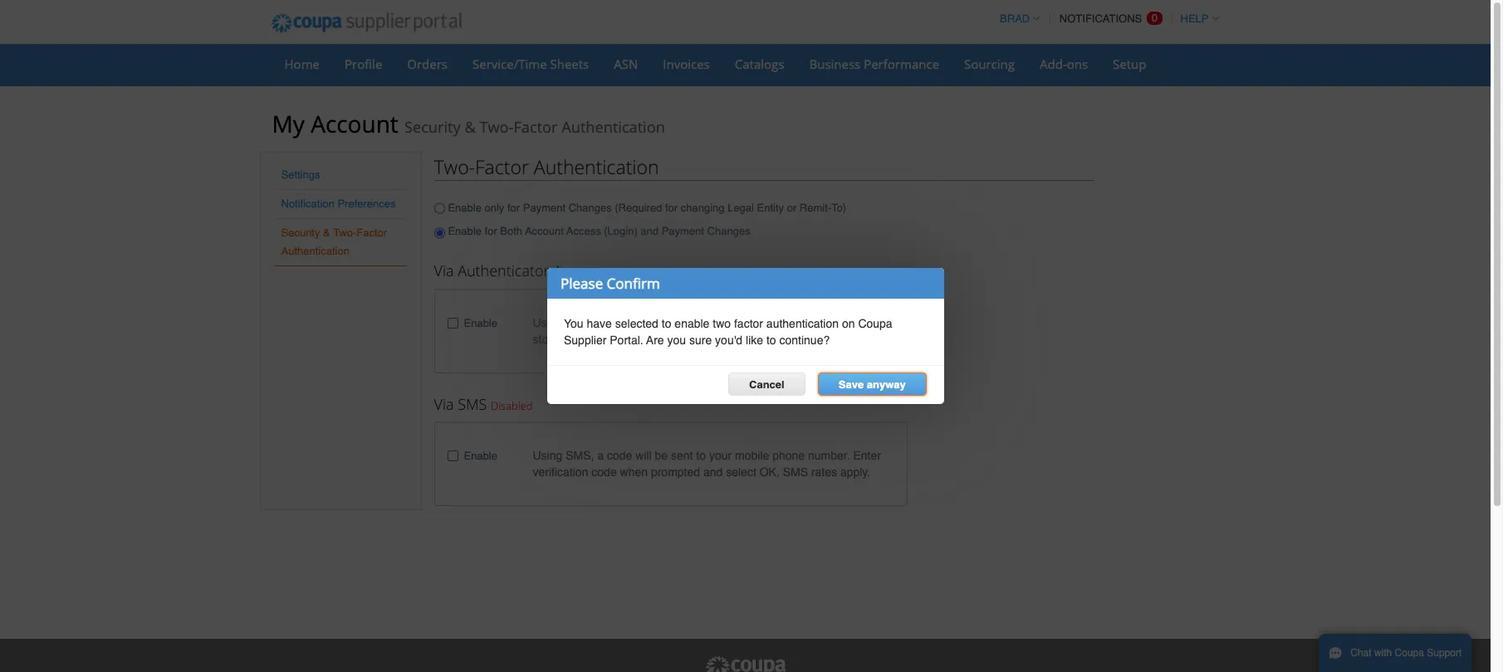 Task type: vqa. For each thing, say whether or not it's contained in the screenshot.
Merge Requests
no



Task type: locate. For each thing, give the bounding box(es) containing it.
Enable for Both Account Access (Login) and Payment Changes radio
[[434, 223, 445, 244]]

you'd
[[715, 334, 742, 347]]

when
[[620, 466, 648, 480]]

using sms, a code will be sent to your mobile phone number. enter verification code when prompted and select ok. sms rates apply.
[[533, 450, 881, 480]]

preferences
[[338, 198, 396, 210]]

1 vertical spatial coupa
[[1395, 648, 1425, 660]]

coupa inside you have selected to enable two factor authentication on coupa supplier portal. are you sure you'd like to continue?
[[858, 317, 892, 331]]

changes
[[569, 202, 612, 214], [707, 225, 751, 237]]

factor inside my account security & two-factor authentication
[[514, 117, 558, 137]]

1 vertical spatial disabled
[[491, 399, 533, 413]]

security down notification
[[281, 227, 320, 239]]

catalogs
[[735, 56, 785, 72]]

for left changing
[[665, 202, 678, 214]]

0 vertical spatial using
[[533, 316, 563, 330]]

authenticator
[[458, 261, 550, 281], [582, 316, 650, 330]]

security & two-factor authentication
[[281, 227, 387, 258]]

for
[[508, 202, 520, 214], [665, 202, 678, 214], [485, 225, 497, 237]]

verification
[[533, 466, 589, 480]]

2 using from the top
[[533, 450, 563, 463]]

coupa right "with" at right
[[1395, 648, 1425, 660]]

1 vertical spatial phone
[[773, 450, 805, 463]]

0 horizontal spatial for
[[485, 225, 497, 237]]

authenticator down both
[[458, 261, 550, 281]]

using for using an authenticator app available from your mobile phone app store
[[533, 316, 563, 330]]

add-
[[1040, 56, 1067, 72]]

0 horizontal spatial account
[[311, 108, 399, 140]]

mobile
[[778, 316, 812, 330], [735, 450, 770, 463]]

coupa right on
[[858, 317, 892, 331]]

setup link
[[1103, 52, 1158, 76]]

& inside security & two-factor authentication
[[323, 227, 330, 239]]

0 vertical spatial to
[[662, 317, 671, 331]]

disabled inside via sms disabled
[[491, 399, 533, 413]]

1 horizontal spatial disabled
[[584, 265, 626, 280]]

sent
[[671, 450, 693, 463]]

2 vertical spatial factor
[[357, 227, 387, 239]]

sms inside using sms, a code will be sent to your mobile phone number. enter verification code when prompted and select ok. sms rates apply.
[[783, 466, 808, 480]]

notification preferences link
[[281, 198, 396, 210]]

settings
[[281, 169, 320, 181]]

0 horizontal spatial phone
[[773, 450, 805, 463]]

0 vertical spatial factor
[[514, 117, 558, 137]]

& down service/time
[[465, 117, 476, 137]]

1 horizontal spatial coupa supplier portal image
[[704, 656, 787, 673]]

authentication down asn "link"
[[562, 117, 665, 137]]

to right sent
[[697, 450, 706, 463]]

0 vertical spatial &
[[465, 117, 476, 137]]

security
[[405, 117, 461, 137], [281, 227, 320, 239]]

0 horizontal spatial authenticator
[[458, 261, 550, 281]]

0 horizontal spatial your
[[709, 450, 732, 463]]

authentication
[[562, 117, 665, 137], [534, 154, 659, 180], [281, 245, 350, 258]]

1 vertical spatial factor
[[475, 154, 529, 180]]

via
[[434, 261, 454, 281], [434, 394, 454, 414]]

0 horizontal spatial coupa supplier portal image
[[260, 2, 474, 44]]

0 horizontal spatial coupa
[[858, 317, 892, 331]]

your up select
[[709, 450, 732, 463]]

coupa inside button
[[1395, 648, 1425, 660]]

&
[[465, 117, 476, 137], [323, 227, 330, 239]]

account
[[311, 108, 399, 140], [525, 225, 564, 237]]

1 vertical spatial your
[[709, 450, 732, 463]]

0 vertical spatial coupa
[[858, 317, 892, 331]]

code right a
[[607, 450, 633, 463]]

mobile inside using an authenticator app available from your mobile phone app store
[[778, 316, 812, 330]]

1 horizontal spatial authenticator
[[582, 316, 650, 330]]

app
[[553, 261, 580, 281], [653, 316, 673, 330]]

only
[[485, 202, 505, 214]]

invoices link
[[652, 52, 721, 76]]

enable down via sms disabled
[[464, 451, 498, 463]]

sms
[[458, 394, 487, 414], [783, 466, 808, 480]]

your
[[752, 316, 775, 330], [709, 450, 732, 463]]

0 vertical spatial phone
[[816, 316, 848, 330]]

1 horizontal spatial changes
[[707, 225, 751, 237]]

1 vertical spatial &
[[323, 227, 330, 239]]

1 horizontal spatial &
[[465, 117, 476, 137]]

your up like
[[752, 316, 775, 330]]

None checkbox
[[447, 318, 458, 329], [447, 451, 458, 462], [447, 318, 458, 329], [447, 451, 458, 462]]

0 horizontal spatial two-
[[333, 227, 357, 239]]

app down access
[[553, 261, 580, 281]]

0 horizontal spatial payment
[[523, 202, 566, 214]]

1 horizontal spatial to
[[697, 450, 706, 463]]

two
[[713, 317, 731, 331]]

two- down notification preferences link on the top left of page
[[333, 227, 357, 239]]

disabled down enable for both account access (login) and payment changes
[[584, 265, 626, 280]]

1 horizontal spatial and
[[704, 466, 723, 480]]

and down enable only for payment changes (required for changing legal entity or remit-to)
[[641, 225, 659, 237]]

code
[[607, 450, 633, 463], [592, 466, 617, 480]]

changes up access
[[569, 202, 612, 214]]

0 vertical spatial account
[[311, 108, 399, 140]]

authentication
[[766, 317, 839, 331]]

& down notification preferences link on the top left of page
[[323, 227, 330, 239]]

security down the orders link
[[405, 117, 461, 137]]

profile link
[[334, 52, 393, 76]]

home link
[[274, 52, 331, 76]]

1 using from the top
[[533, 316, 563, 330]]

using inside using sms, a code will be sent to your mobile phone number. enter verification code when prompted and select ok. sms rates apply.
[[533, 450, 563, 463]]

1 horizontal spatial two-
[[434, 154, 475, 180]]

0 horizontal spatial security
[[281, 227, 320, 239]]

mobile up select
[[735, 450, 770, 463]]

and
[[641, 225, 659, 237], [704, 466, 723, 480]]

using inside using an authenticator app available from your mobile phone app store
[[533, 316, 563, 330]]

0 vertical spatial changes
[[569, 202, 612, 214]]

0 horizontal spatial app
[[553, 261, 580, 281]]

1 vertical spatial coupa supplier portal image
[[704, 656, 787, 673]]

via sms disabled
[[434, 394, 533, 414]]

account down profile
[[311, 108, 399, 140]]

security & two-factor authentication link
[[281, 227, 387, 258]]

mobile up continue?
[[778, 316, 812, 330]]

0 vertical spatial disabled
[[584, 265, 626, 280]]

changes down the 'legal'
[[707, 225, 751, 237]]

or
[[787, 202, 797, 214]]

1 horizontal spatial for
[[508, 202, 520, 214]]

and left select
[[704, 466, 723, 480]]

1 horizontal spatial sms
[[783, 466, 808, 480]]

1 vertical spatial using
[[533, 450, 563, 463]]

legal
[[728, 202, 754, 214]]

please confirm dialog
[[547, 268, 944, 405]]

payment down changing
[[662, 225, 705, 237]]

(required
[[615, 202, 662, 214]]

1 vertical spatial payment
[[662, 225, 705, 237]]

0 vertical spatial authentication
[[562, 117, 665, 137]]

0 horizontal spatial disabled
[[491, 399, 533, 413]]

1 vertical spatial account
[[525, 225, 564, 237]]

1 vertical spatial via
[[434, 394, 454, 414]]

1 horizontal spatial mobile
[[778, 316, 812, 330]]

to inside using sms, a code will be sent to your mobile phone number. enter verification code when prompted and select ok. sms rates apply.
[[697, 450, 706, 463]]

using an authenticator app available from your mobile phone app store
[[533, 316, 870, 346]]

1 horizontal spatial payment
[[662, 225, 705, 237]]

0 vertical spatial mobile
[[778, 316, 812, 330]]

performance
[[864, 56, 940, 72]]

authentication down notification
[[281, 245, 350, 258]]

using up verification
[[533, 450, 563, 463]]

to)
[[832, 202, 847, 214]]

code down a
[[592, 466, 617, 480]]

authenticator up the portal.
[[582, 316, 650, 330]]

factor down the preferences
[[357, 227, 387, 239]]

0 vertical spatial sms
[[458, 394, 487, 414]]

you
[[667, 334, 686, 347]]

an
[[566, 316, 579, 330]]

2 via from the top
[[434, 394, 454, 414]]

factor
[[734, 317, 763, 331]]

authentication inside my account security & two-factor authentication
[[562, 117, 665, 137]]

chat
[[1351, 648, 1372, 660]]

1 horizontal spatial phone
[[816, 316, 848, 330]]

notification
[[281, 198, 335, 210]]

phone up ok.
[[773, 450, 805, 463]]

0 vertical spatial security
[[405, 117, 461, 137]]

your inside using sms, a code will be sent to your mobile phone number. enter verification code when prompted and select ok. sms rates apply.
[[709, 450, 732, 463]]

to
[[662, 317, 671, 331], [766, 334, 776, 347], [697, 450, 706, 463]]

1 via from the top
[[434, 261, 454, 281]]

enable only for payment changes (required for changing legal entity or remit-to)
[[448, 202, 847, 214]]

enable down via authenticator app disabled
[[464, 317, 498, 330]]

to right like
[[766, 334, 776, 347]]

0 horizontal spatial to
[[662, 317, 671, 331]]

1 horizontal spatial coupa
[[1395, 648, 1425, 660]]

and inside using sms, a code will be sent to your mobile phone number. enter verification code when prompted and select ok. sms rates apply.
[[704, 466, 723, 480]]

two- up two-factor authentication
[[480, 117, 514, 137]]

0 horizontal spatial sms
[[458, 394, 487, 414]]

0 vertical spatial via
[[434, 261, 454, 281]]

account right both
[[525, 225, 564, 237]]

two- up enable only for payment changes (required for changing legal entity or remit-to) option
[[434, 154, 475, 180]]

to up 'you'
[[662, 317, 671, 331]]

2 vertical spatial two-
[[333, 227, 357, 239]]

catalogs link
[[724, 52, 795, 76]]

0 vertical spatial two-
[[480, 117, 514, 137]]

profile
[[345, 56, 382, 72]]

settings link
[[281, 169, 320, 181]]

cancel button
[[728, 373, 805, 396]]

1 vertical spatial to
[[766, 334, 776, 347]]

2 vertical spatial authentication
[[281, 245, 350, 258]]

support
[[1428, 648, 1462, 660]]

1 vertical spatial mobile
[[735, 450, 770, 463]]

1 vertical spatial security
[[281, 227, 320, 239]]

2 horizontal spatial two-
[[480, 117, 514, 137]]

add-ons link
[[1029, 52, 1099, 76]]

factor
[[514, 117, 558, 137], [475, 154, 529, 180], [357, 227, 387, 239]]

1 vertical spatial authenticator
[[582, 316, 650, 330]]

business performance
[[810, 56, 940, 72]]

payment down two-factor authentication
[[523, 202, 566, 214]]

for left both
[[485, 225, 497, 237]]

for right the only
[[508, 202, 520, 214]]

1 vertical spatial two-
[[434, 154, 475, 180]]

1 horizontal spatial your
[[752, 316, 775, 330]]

1 horizontal spatial app
[[653, 316, 673, 330]]

using up store
[[533, 316, 563, 330]]

invoices
[[663, 56, 710, 72]]

1 vertical spatial authentication
[[534, 154, 659, 180]]

0 vertical spatial payment
[[523, 202, 566, 214]]

authentication up (required
[[534, 154, 659, 180]]

1 horizontal spatial security
[[405, 117, 461, 137]]

two-
[[480, 117, 514, 137], [434, 154, 475, 180], [333, 227, 357, 239]]

disabled down store
[[491, 399, 533, 413]]

app up are
[[653, 316, 673, 330]]

0 horizontal spatial &
[[323, 227, 330, 239]]

phone
[[816, 316, 848, 330], [773, 450, 805, 463]]

please confirm
[[560, 274, 660, 293]]

1 vertical spatial sms
[[783, 466, 808, 480]]

1 vertical spatial app
[[653, 316, 673, 330]]

from
[[726, 316, 749, 330]]

0 vertical spatial and
[[641, 225, 659, 237]]

save anyway button
[[818, 373, 927, 396]]

sure
[[689, 334, 712, 347]]

phone left "app"
[[816, 316, 848, 330]]

0 vertical spatial authenticator
[[458, 261, 550, 281]]

factor up the only
[[475, 154, 529, 180]]

1 vertical spatial and
[[704, 466, 723, 480]]

save anyway
[[839, 379, 906, 391]]

0 vertical spatial your
[[752, 316, 775, 330]]

coupa supplier portal image
[[260, 2, 474, 44], [704, 656, 787, 673]]

app
[[851, 316, 870, 330]]

1 horizontal spatial account
[[525, 225, 564, 237]]

factor up two-factor authentication
[[514, 117, 558, 137]]

1 vertical spatial changes
[[707, 225, 751, 237]]

phone inside using sms, a code will be sent to your mobile phone number. enter verification code when prompted and select ok. sms rates apply.
[[773, 450, 805, 463]]

2 vertical spatial to
[[697, 450, 706, 463]]

orders link
[[397, 52, 459, 76]]

0 horizontal spatial mobile
[[735, 450, 770, 463]]



Task type: describe. For each thing, give the bounding box(es) containing it.
continue?
[[779, 334, 830, 347]]

0 horizontal spatial and
[[641, 225, 659, 237]]

via for via authenticator app
[[434, 261, 454, 281]]

both
[[500, 225, 523, 237]]

store
[[533, 333, 559, 346]]

my
[[272, 108, 305, 140]]

security inside security & two-factor authentication
[[281, 227, 320, 239]]

enable
[[674, 317, 709, 331]]

setup
[[1113, 56, 1147, 72]]

are
[[646, 334, 664, 347]]

phone inside using an authenticator app available from your mobile phone app store
[[816, 316, 848, 330]]

(login)
[[604, 225, 638, 237]]

like
[[746, 334, 763, 347]]

anyway
[[867, 379, 906, 391]]

chat with coupa support
[[1351, 648, 1462, 660]]

selected
[[615, 317, 658, 331]]

asn link
[[603, 52, 649, 76]]

enable right enable only for payment changes (required for changing legal entity or remit-to) option
[[448, 202, 482, 214]]

a
[[598, 450, 604, 463]]

0 horizontal spatial changes
[[569, 202, 612, 214]]

select
[[726, 466, 757, 480]]

service/time
[[473, 56, 547, 72]]

sourcing
[[965, 56, 1015, 72]]

app inside using an authenticator app available from your mobile phone app store
[[653, 316, 673, 330]]

sourcing link
[[954, 52, 1026, 76]]

you have selected to enable two factor authentication on coupa supplier portal. are you sure you'd like to continue?
[[564, 317, 892, 347]]

ons
[[1067, 56, 1088, 72]]

access
[[567, 225, 601, 237]]

with
[[1375, 648, 1393, 660]]

remit-
[[800, 202, 832, 214]]

service/time sheets link
[[462, 52, 600, 76]]

available
[[677, 316, 722, 330]]

enable right enable for both account access (login) and payment changes option on the left top of the page
[[448, 225, 482, 237]]

2 horizontal spatial to
[[766, 334, 776, 347]]

apply.
[[841, 466, 871, 480]]

0 vertical spatial coupa supplier portal image
[[260, 2, 474, 44]]

number.
[[808, 450, 850, 463]]

mobile inside using sms, a code will be sent to your mobile phone number. enter verification code when prompted and select ok. sms rates apply.
[[735, 450, 770, 463]]

using for using sms, a code will be sent to your mobile phone number. enter verification code when prompted and select ok. sms rates apply.
[[533, 450, 563, 463]]

confirm
[[607, 274, 660, 293]]

orders
[[407, 56, 448, 72]]

ok.
[[760, 466, 780, 480]]

1 vertical spatial code
[[592, 466, 617, 480]]

& inside my account security & two-factor authentication
[[465, 117, 476, 137]]

enter
[[854, 450, 881, 463]]

two- inside my account security & two-factor authentication
[[480, 117, 514, 137]]

you
[[564, 317, 583, 331]]

notification preferences
[[281, 198, 396, 210]]

0 vertical spatial code
[[607, 450, 633, 463]]

rates
[[812, 466, 837, 480]]

0 vertical spatial app
[[553, 261, 580, 281]]

business performance link
[[799, 52, 950, 76]]

service/time sheets
[[473, 56, 589, 72]]

changing
[[681, 202, 725, 214]]

two-factor authentication
[[434, 154, 659, 180]]

portal.
[[610, 334, 643, 347]]

enable for both account access (login) and payment changes
[[448, 225, 751, 237]]

2 horizontal spatial for
[[665, 202, 678, 214]]

disabled inside via authenticator app disabled
[[584, 265, 626, 280]]

prompted
[[651, 466, 700, 480]]

home
[[285, 56, 320, 72]]

sheets
[[550, 56, 589, 72]]

your inside using an authenticator app available from your mobile phone app store
[[752, 316, 775, 330]]

be
[[655, 450, 668, 463]]

authentication inside security & two-factor authentication
[[281, 245, 350, 258]]

business
[[810, 56, 861, 72]]

supplier
[[564, 334, 606, 347]]

please
[[560, 274, 603, 293]]

two- inside security & two-factor authentication
[[333, 227, 357, 239]]

sms,
[[566, 450, 594, 463]]

save
[[839, 379, 864, 391]]

asn
[[614, 56, 638, 72]]

authenticator inside using an authenticator app available from your mobile phone app store
[[582, 316, 650, 330]]

will
[[636, 450, 652, 463]]

my account security & two-factor authentication
[[272, 108, 665, 140]]

have
[[587, 317, 612, 331]]

on
[[842, 317, 855, 331]]

via authenticator app disabled
[[434, 261, 626, 281]]

Enable only for Payment Changes (Required for changing Legal Entity or Remit-To) radio
[[434, 198, 445, 219]]

entity
[[757, 202, 784, 214]]

via for via sms
[[434, 394, 454, 414]]

add-ons
[[1040, 56, 1088, 72]]

security inside my account security & two-factor authentication
[[405, 117, 461, 137]]

cancel
[[749, 379, 784, 391]]

factor inside security & two-factor authentication
[[357, 227, 387, 239]]

chat with coupa support button
[[1319, 635, 1472, 673]]



